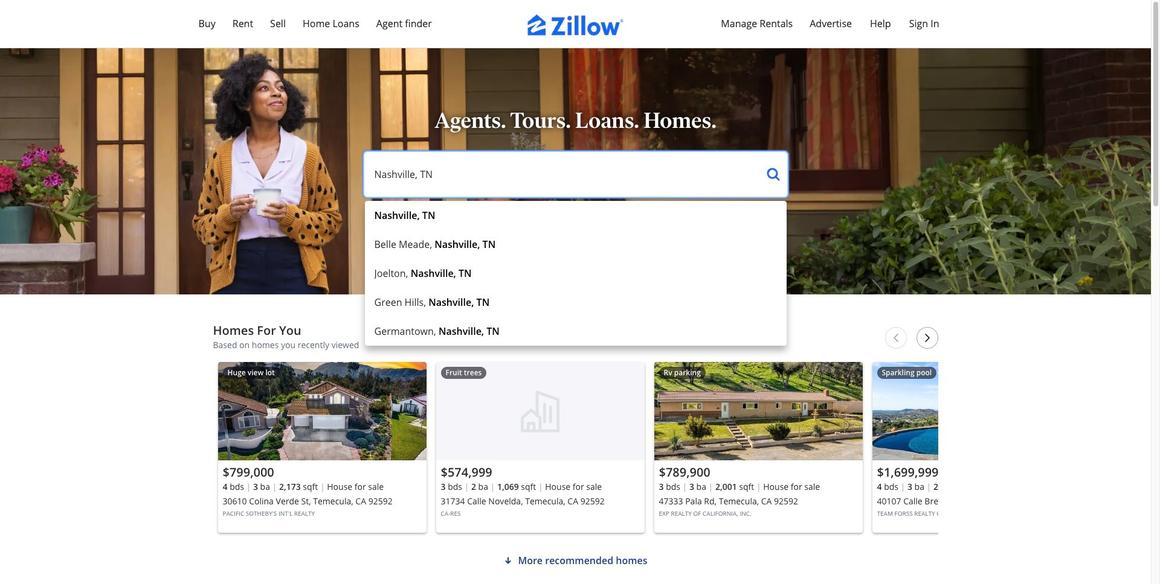 Task type: locate. For each thing, give the bounding box(es) containing it.
list box
[[365, 201, 787, 346]]

Enter an address, neighborhood, city, or ZIP code text field
[[365, 153, 757, 196]]

group
[[218, 363, 426, 534], [436, 363, 644, 534], [654, 363, 863, 534], [872, 363, 1081, 534]]

main navigation
[[0, 0, 1151, 48]]

2 group from the left
[[436, 363, 644, 534]]

47333 pala rd, temecula, ca 92592 image
[[654, 363, 863, 461]]

list
[[213, 358, 1081, 544]]

home recommendations carousel element
[[213, 324, 1081, 544]]



Task type: vqa. For each thing, say whether or not it's contained in the screenshot.
advantage
no



Task type: describe. For each thing, give the bounding box(es) containing it.
zillow logo image
[[527, 15, 624, 36]]

3 group from the left
[[654, 363, 863, 534]]

30610 colina verde st, temecula, ca 92592 element
[[218, 363, 426, 534]]

47333 pala rd, temecula, ca 92592 element
[[654, 363, 863, 534]]

40107 calle breve, temecula, ca 92592 element
[[872, 363, 1081, 534]]

30610 colina verde st, temecula, ca 92592 image
[[218, 363, 426, 461]]

more recommended homes image
[[504, 557, 513, 566]]

no image available for this property image
[[519, 391, 561, 433]]

4 group from the left
[[872, 363, 1081, 534]]

1 group from the left
[[218, 363, 426, 534]]

31734 calle novelda, temecula, ca 92592 element
[[436, 363, 644, 534]]

40107 calle breve, temecula, ca 92592 image
[[872, 363, 1081, 461]]



